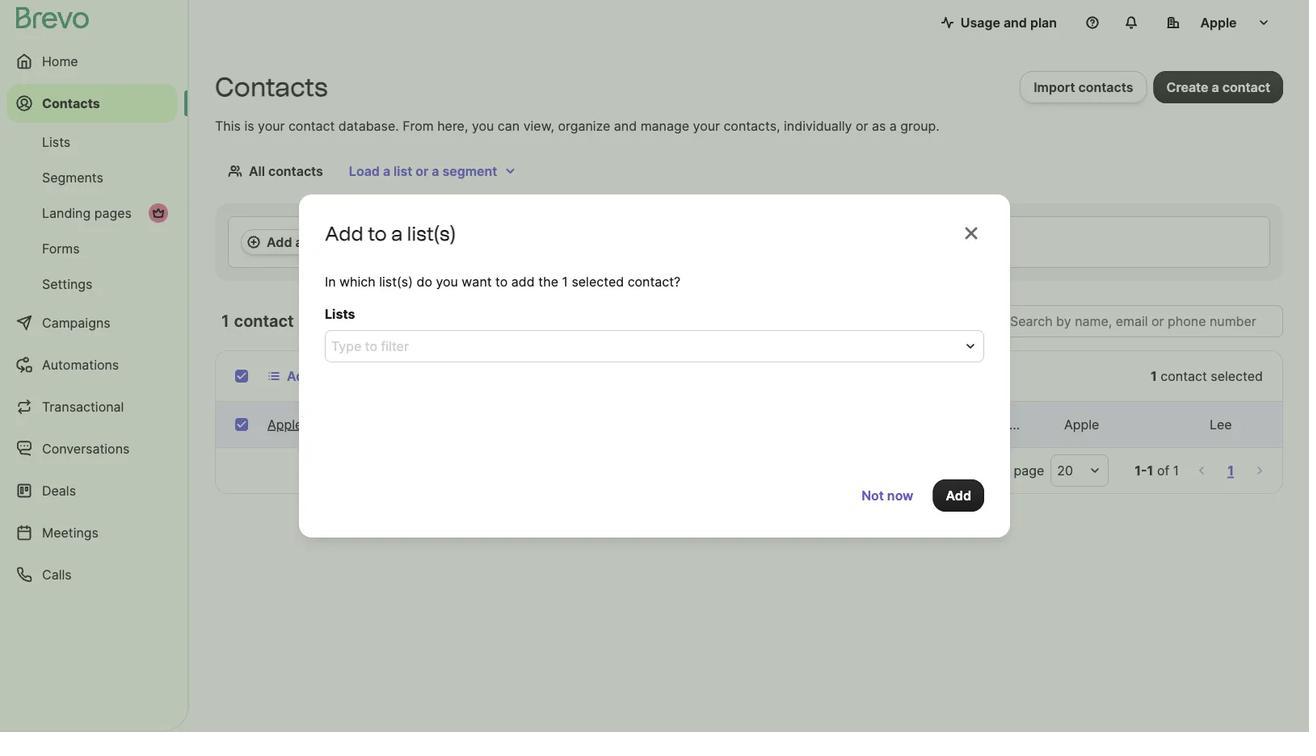 Task type: locate. For each thing, give the bounding box(es) containing it.
list(s)
[[407, 222, 456, 245], [379, 274, 413, 290], [342, 369, 378, 384]]

contacts inside import contacts button
[[1078, 79, 1133, 95]]

1
[[562, 274, 568, 290], [221, 312, 230, 331], [1151, 369, 1157, 384], [1147, 463, 1154, 479], [1173, 463, 1179, 479], [1228, 463, 1234, 479]]

and left the manage
[[614, 118, 637, 134]]

1-
[[1135, 463, 1147, 479]]

add to a list(s) down 1 contact + 0 anonymous contact
[[287, 369, 378, 384]]

load a list or a segment
[[349, 163, 497, 179]]

apple inside apple lee link
[[267, 417, 303, 433]]

2 horizontal spatial apple
[[1200, 15, 1237, 30]]

apple lee link
[[267, 415, 329, 435]]

lists up segments
[[42, 134, 70, 150]]

this is your contact database. from here, you can view, organize and manage your contacts, individually or as a group.
[[215, 118, 940, 134]]

lee down add to a list(s) button at the left of page
[[306, 417, 329, 433]]

contacts down the home
[[42, 95, 100, 111]]

home
[[42, 53, 78, 69]]

apple inside apple button
[[1200, 15, 1237, 30]]

or
[[856, 118, 868, 134], [416, 163, 429, 179]]

of
[[1157, 463, 1170, 479]]

0 vertical spatial contacts
[[1078, 79, 1133, 95]]

your right the manage
[[693, 118, 720, 134]]

0 horizontal spatial lists
[[42, 134, 70, 150]]

landing
[[42, 205, 91, 221]]

forms link
[[6, 233, 178, 265]]

landing pages
[[42, 205, 132, 221]]

your right is
[[258, 118, 285, 134]]

contact
[[1222, 79, 1270, 95], [288, 118, 335, 134], [234, 312, 294, 331], [405, 314, 451, 329], [1161, 369, 1207, 384]]

2 horizontal spatial to
[[495, 274, 508, 290]]

or right list
[[416, 163, 429, 179]]

0 horizontal spatial contacts
[[268, 163, 323, 179]]

apple
[[1200, 15, 1237, 30], [267, 417, 303, 433], [1064, 417, 1099, 433]]

you left can
[[472, 118, 494, 134]]

lists down in
[[325, 306, 355, 322]]

you right the do
[[436, 274, 458, 290]]

campaigns link
[[6, 304, 178, 343]]

1 vertical spatial selected
[[1211, 369, 1263, 384]]

1 vertical spatial add to a list(s)
[[287, 369, 378, 384]]

contacts
[[1078, 79, 1133, 95], [268, 163, 323, 179]]

+
[[300, 314, 309, 329]]

1 vertical spatial you
[[436, 274, 458, 290]]

to up which
[[368, 222, 387, 245]]

add a filter
[[267, 234, 335, 250]]

list(s) down the anonymous
[[342, 369, 378, 384]]

rows per page
[[953, 463, 1044, 479]]

apple up 20 popup button
[[1064, 417, 1099, 433]]

0 vertical spatial add to a list(s)
[[325, 222, 456, 245]]

contact down the do
[[405, 314, 451, 329]]

all contacts
[[249, 163, 323, 179]]

do
[[417, 274, 432, 290]]

1 horizontal spatial you
[[472, 118, 494, 134]]

organize
[[558, 118, 610, 134]]

contacts up is
[[215, 72, 328, 103]]

0 vertical spatial list(s)
[[407, 222, 456, 245]]

here,
[[437, 118, 468, 134]]

contact up all contacts
[[288, 118, 335, 134]]

contacts
[[215, 72, 328, 103], [42, 95, 100, 111]]

lists link
[[6, 126, 178, 158]]

1 horizontal spatial contacts
[[1078, 79, 1133, 95]]

add to a list(s) up which
[[325, 222, 456, 245]]

0 vertical spatial lists
[[42, 134, 70, 150]]

create
[[1167, 79, 1209, 95]]

to up apple lee
[[316, 369, 328, 384]]

a
[[1212, 79, 1219, 95], [890, 118, 897, 134], [383, 163, 390, 179], [432, 163, 439, 179], [391, 222, 403, 245], [295, 234, 303, 250], [331, 369, 339, 384]]

all
[[249, 163, 265, 179]]

list(s) up the do
[[407, 222, 456, 245]]

contact right create on the top right
[[1222, 79, 1270, 95]]

your
[[258, 118, 285, 134], [693, 118, 720, 134]]

plan
[[1030, 15, 1057, 30]]

1 vertical spatial or
[[416, 163, 429, 179]]

1 horizontal spatial selected
[[1211, 369, 1263, 384]]

list
[[394, 163, 412, 179]]

0 vertical spatial and
[[1004, 15, 1027, 30]]

1 vertical spatial and
[[614, 118, 637, 134]]

contact?
[[628, 274, 681, 290]]

to left add
[[495, 274, 508, 290]]

add
[[325, 222, 363, 245], [267, 234, 292, 250], [287, 369, 312, 384], [946, 488, 971, 504]]

lee
[[306, 417, 329, 433], [1210, 417, 1232, 433]]

a down list
[[391, 222, 403, 245]]

0 vertical spatial or
[[856, 118, 868, 134]]

1 horizontal spatial lee
[[1210, 417, 1232, 433]]

this
[[215, 118, 241, 134]]

conversations link
[[6, 430, 178, 469]]

0 horizontal spatial or
[[416, 163, 429, 179]]

0 vertical spatial selected
[[572, 274, 624, 290]]

deals link
[[6, 472, 178, 511]]

0 vertical spatial to
[[368, 222, 387, 245]]

0 horizontal spatial to
[[316, 369, 328, 384]]

per
[[990, 463, 1010, 479]]

contacts right all
[[268, 163, 323, 179]]

and left plan
[[1004, 15, 1027, 30]]

0 horizontal spatial apple
[[267, 417, 303, 433]]

which
[[339, 274, 376, 290]]

1 horizontal spatial your
[[693, 118, 720, 134]]

to
[[368, 222, 387, 245], [495, 274, 508, 290], [316, 369, 328, 384]]

list(s) inside button
[[342, 369, 378, 384]]

contacts link
[[6, 84, 178, 123]]

apple button
[[1154, 6, 1283, 39]]

Type to filter field
[[331, 337, 952, 356]]

0 horizontal spatial contacts
[[42, 95, 100, 111]]

contacts for all contacts
[[268, 163, 323, 179]]

list(s) left the do
[[379, 274, 413, 290]]

add
[[511, 274, 535, 290]]

apple up create a contact
[[1200, 15, 1237, 30]]

campaigns
[[42, 315, 110, 331]]

1 inside button
[[1228, 463, 1234, 479]]

2 lee from the left
[[1210, 417, 1232, 433]]

can
[[498, 118, 520, 134]]

add left filter
[[267, 234, 292, 250]]

a right create on the top right
[[1212, 79, 1219, 95]]

transactional link
[[6, 388, 178, 427]]

segments link
[[6, 162, 178, 194]]

2 vertical spatial list(s)
[[342, 369, 378, 384]]

0 horizontal spatial your
[[258, 118, 285, 134]]

1 horizontal spatial apple
[[1064, 417, 1099, 433]]

add to a list(s)
[[325, 222, 456, 245], [287, 369, 378, 384]]

and
[[1004, 15, 1027, 30], [614, 118, 637, 134]]

1 vertical spatial lists
[[325, 306, 355, 322]]

apple down add to a list(s) button at the left of page
[[267, 417, 303, 433]]

want
[[462, 274, 492, 290]]

lists
[[42, 134, 70, 150], [325, 306, 355, 322]]

not now
[[862, 488, 914, 504]]

0 horizontal spatial you
[[436, 274, 458, 290]]

lee up 1 button
[[1210, 417, 1232, 433]]

or inside button
[[416, 163, 429, 179]]

1 horizontal spatial and
[[1004, 15, 1027, 30]]

home link
[[6, 42, 178, 81]]

1-1 of 1
[[1135, 463, 1179, 479]]

add to a list(s) button
[[255, 360, 391, 393]]

and inside button
[[1004, 15, 1027, 30]]

0 horizontal spatial lee
[[306, 417, 329, 433]]

2 vertical spatial to
[[316, 369, 328, 384]]

contacts right import at top right
[[1078, 79, 1133, 95]]

selected
[[572, 274, 624, 290], [1211, 369, 1263, 384]]

you
[[472, 118, 494, 134], [436, 274, 458, 290]]

1 horizontal spatial contacts
[[215, 72, 328, 103]]

1 vertical spatial contacts
[[268, 163, 323, 179]]

as
[[872, 118, 886, 134]]

1 your from the left
[[258, 118, 285, 134]]

or left as on the top right
[[856, 118, 868, 134]]

0 horizontal spatial and
[[614, 118, 637, 134]]

manage
[[641, 118, 689, 134]]



Task type: describe. For each thing, give the bounding box(es) containing it.
contacts inside the contacts link
[[42, 95, 100, 111]]

add to a list(s) inside button
[[287, 369, 378, 384]]

apple for apple lee
[[267, 417, 303, 433]]

conversations
[[42, 441, 130, 457]]

contact inside 1 contact + 0 anonymous contact
[[405, 314, 451, 329]]

contact left '+'
[[234, 312, 294, 331]]

from
[[403, 118, 434, 134]]

forms
[[42, 241, 80, 257]]

transactional
[[42, 399, 124, 415]]

usage
[[961, 15, 1000, 30]]

1 vertical spatial list(s)
[[379, 274, 413, 290]]

to inside button
[[316, 369, 328, 384]]

apple.applelee2001@gmail.com apple
[[870, 417, 1099, 433]]

add button
[[933, 480, 984, 512]]

not
[[862, 488, 884, 504]]

contact inside create a contact 'button'
[[1222, 79, 1270, 95]]

rows
[[953, 463, 986, 479]]

add down rows
[[946, 488, 971, 504]]

in which list(s) do you want to add the 1 selected contact?
[[325, 274, 681, 290]]

0 horizontal spatial selected
[[572, 274, 624, 290]]

apple lee
[[267, 417, 329, 433]]

now
[[887, 488, 914, 504]]

a left list
[[383, 163, 390, 179]]

1 horizontal spatial lists
[[325, 306, 355, 322]]

0
[[319, 314, 327, 329]]

page
[[1014, 463, 1044, 479]]

a right list
[[432, 163, 439, 179]]

automations
[[42, 357, 119, 373]]

usage and plan
[[961, 15, 1057, 30]]

settings
[[42, 276, 92, 292]]

add up apple lee
[[287, 369, 312, 384]]

left___rvooi image
[[152, 207, 165, 220]]

deals
[[42, 483, 76, 499]]

meetings link
[[6, 514, 178, 553]]

individually
[[784, 118, 852, 134]]

pages
[[94, 205, 132, 221]]

add a filter button
[[241, 230, 342, 255]]

1 vertical spatial to
[[495, 274, 508, 290]]

filter
[[306, 234, 335, 250]]

calls
[[42, 567, 72, 583]]

database.
[[338, 118, 399, 134]]

1 contact selected
[[1151, 369, 1263, 384]]

automations link
[[6, 346, 178, 385]]

segments
[[42, 170, 103, 185]]

settings link
[[6, 268, 178, 301]]

Search by name, email or phone number search field
[[983, 305, 1283, 338]]

contacts for import contacts
[[1078, 79, 1133, 95]]

1 lee from the left
[[306, 417, 329, 433]]

meetings
[[42, 525, 99, 541]]

0 vertical spatial you
[[472, 118, 494, 134]]

a inside 'button'
[[1212, 79, 1219, 95]]

anonymous
[[331, 314, 401, 329]]

view,
[[523, 118, 554, 134]]

apple.applelee2001@gmail.com
[[870, 417, 1064, 433]]

20 button
[[1051, 455, 1109, 487]]

segment
[[442, 163, 497, 179]]

is
[[244, 118, 254, 134]]

1 contact + 0 anonymous contact
[[221, 312, 451, 331]]

group.
[[900, 118, 940, 134]]

import
[[1034, 79, 1075, 95]]

add up which
[[325, 222, 363, 245]]

usage and plan button
[[928, 6, 1070, 39]]

20
[[1057, 463, 1073, 479]]

a left filter
[[295, 234, 303, 250]]

a right as on the top right
[[890, 118, 897, 134]]

1 horizontal spatial to
[[368, 222, 387, 245]]

2 your from the left
[[693, 118, 720, 134]]

create a contact
[[1167, 79, 1270, 95]]

a down 1 contact + 0 anonymous contact
[[331, 369, 339, 384]]

calls link
[[6, 556, 178, 595]]

landing pages link
[[6, 197, 178, 230]]

import contacts
[[1034, 79, 1133, 95]]

load
[[349, 163, 380, 179]]

1 horizontal spatial or
[[856, 118, 868, 134]]

create a contact button
[[1154, 71, 1283, 103]]

1 button
[[1224, 460, 1237, 482]]

lists inside 'link'
[[42, 134, 70, 150]]

load a list or a segment button
[[336, 155, 530, 187]]

contact down search by name, email or phone number search field
[[1161, 369, 1207, 384]]

contacts,
[[724, 118, 780, 134]]

not now button
[[849, 480, 927, 512]]

apple for apple
[[1200, 15, 1237, 30]]

import contacts button
[[1020, 71, 1147, 103]]

in
[[325, 274, 336, 290]]

the
[[538, 274, 558, 290]]



Task type: vqa. For each thing, say whether or not it's contained in the screenshot.
the bottommost The And
yes



